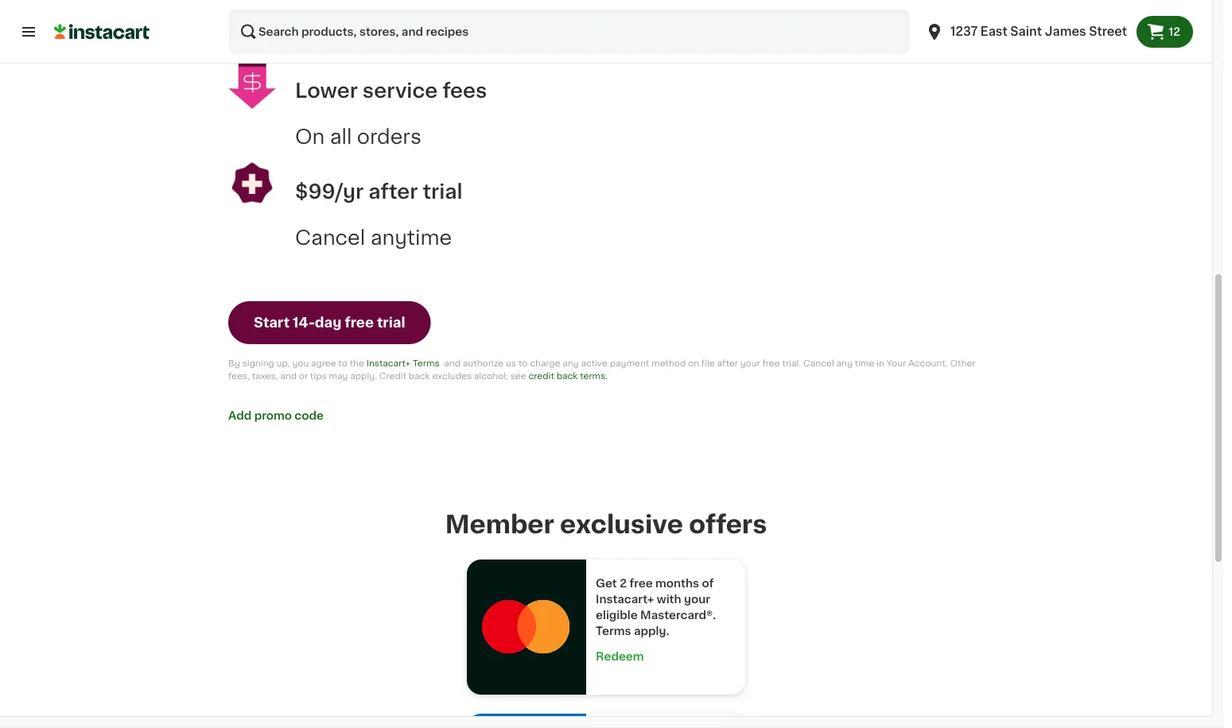 Task type: describe. For each thing, give the bounding box(es) containing it.
east
[[981, 26, 1007, 37]]

start 14-day free trial button
[[228, 216, 431, 259]]

1237 east saint james street button
[[925, 10, 1127, 54]]

of inside get 2 free months of instacart+ with your eligible mastercard®. terms apply.
[[702, 493, 714, 504]]

free inside button
[[345, 230, 374, 244]]

after
[[368, 96, 418, 116]]

james
[[1045, 26, 1086, 37]]

instacart+
[[596, 509, 654, 520]]

promo
[[254, 325, 292, 336]]

14-
[[293, 230, 315, 244]]

months inside get 2 free months of instacart+ with your eligible mastercard®. terms apply.
[[655, 493, 699, 504]]

instacart logo image
[[54, 22, 150, 41]]

of inside the get up to 12 months of free delivery with chase
[[713, 647, 725, 658]]

on
[[295, 41, 325, 61]]

add promo code
[[228, 325, 324, 336]]

trial inside start 14-day free trial button
[[377, 230, 405, 244]]

1237
[[951, 26, 978, 37]]

free inside the get up to 12 months of free delivery with chase
[[596, 663, 619, 674]]

get up to 12 months of free delivery with chase
[[596, 647, 734, 674]]

3 redeem button from the top
[[596, 705, 644, 721]]

add
[[228, 325, 252, 336]]

cancel
[[295, 142, 365, 162]]

1237 east saint james street
[[951, 26, 1127, 37]]

1 redeem button from the top
[[596, 564, 736, 579]]

on all orders
[[295, 41, 422, 61]]

delivery
[[622, 663, 668, 674]]

2 redeem from the top
[[596, 708, 644, 719]]

mastercard®.
[[640, 525, 716, 536]]

up
[[620, 647, 634, 658]]

all
[[330, 41, 352, 61]]

$99/yr
[[295, 96, 364, 116]]

1 horizontal spatial trial
[[423, 96, 463, 116]]

2
[[620, 493, 627, 504]]

day
[[315, 230, 342, 244]]

12 button
[[1137, 16, 1193, 48]]

get for get 2 free months of instacart+ with your eligible mastercard®. terms apply.
[[596, 493, 617, 504]]



Task type: vqa. For each thing, say whether or not it's contained in the screenshot.
pricing
no



Task type: locate. For each thing, give the bounding box(es) containing it.
1 vertical spatial with
[[671, 663, 695, 674]]

free right 2
[[629, 493, 653, 504]]

with left chase in the right bottom of the page
[[671, 663, 695, 674]]

cancel anytime
[[295, 142, 452, 162]]

0 vertical spatial months
[[655, 493, 699, 504]]

None search field
[[229, 10, 909, 54]]

1 vertical spatial months
[[666, 647, 710, 658]]

anytime
[[370, 142, 452, 162]]

0 vertical spatial free
[[345, 230, 374, 244]]

get inside get 2 free months of instacart+ with your eligible mastercard®. terms apply.
[[596, 493, 617, 504]]

trial right the after
[[423, 96, 463, 116]]

1 vertical spatial get
[[596, 647, 617, 658]]

terms
[[596, 540, 631, 552], [596, 679, 630, 690]]

trial right day
[[377, 230, 405, 244]]

1 terms from the top
[[596, 540, 631, 552]]

2 horizontal spatial free
[[629, 493, 653, 504]]

free right day
[[345, 230, 374, 244]]

terms inside get 2 free months of instacart+ with your eligible mastercard®. terms apply.
[[596, 540, 631, 552]]

with up the mastercard®.
[[657, 509, 681, 520]]

0 vertical spatial 12
[[1168, 26, 1180, 37]]

terms apply.
[[596, 663, 737, 690]]

free inside get 2 free months of instacart+ with your eligible mastercard®. terms apply.
[[629, 493, 653, 504]]

get left up at the bottom right
[[596, 647, 617, 658]]

0 horizontal spatial free
[[345, 230, 374, 244]]

get inside the get up to 12 months of free delivery with chase
[[596, 647, 617, 658]]

of
[[702, 493, 714, 504], [713, 647, 725, 658]]

0 vertical spatial with
[[657, 509, 681, 520]]

0 vertical spatial terms
[[596, 540, 631, 552]]

get 2 free months of instacart+ with your eligible mastercard®. terms apply.
[[596, 493, 719, 552]]

0 horizontal spatial 12
[[652, 647, 664, 658]]

1 vertical spatial terms
[[596, 679, 630, 690]]

1 vertical spatial free
[[629, 493, 653, 504]]

12 right to
[[652, 647, 664, 658]]

eligible
[[596, 525, 638, 536]]

2 terms from the top
[[596, 679, 630, 690]]

1 horizontal spatial free
[[596, 663, 619, 674]]

free left delivery
[[596, 663, 619, 674]]

terms down eligible
[[596, 540, 631, 552]]

0 vertical spatial of
[[702, 493, 714, 504]]

12 inside button
[[1168, 26, 1180, 37]]

orders
[[357, 41, 422, 61]]

2 vertical spatial free
[[596, 663, 619, 674]]

get left 2
[[596, 493, 617, 504]]

12 inside the get up to 12 months of free delivery with chase
[[652, 647, 664, 658]]

12
[[1168, 26, 1180, 37], [652, 647, 664, 658]]

terms down up at the bottom right
[[596, 679, 630, 690]]

add promo code button
[[228, 322, 324, 338]]

terms inside terms apply.
[[596, 679, 630, 690]]

1 redeem from the top
[[596, 566, 644, 577]]

chase
[[698, 663, 734, 674]]

2 redeem button from the top
[[596, 696, 736, 721]]

0 vertical spatial redeem
[[596, 566, 644, 577]]

1 get from the top
[[596, 493, 617, 504]]

Search field
[[229, 10, 909, 54]]

free
[[345, 230, 374, 244], [629, 493, 653, 504], [596, 663, 619, 674]]

street
[[1089, 26, 1127, 37]]

with
[[657, 509, 681, 520], [671, 663, 695, 674]]

2 get from the top
[[596, 647, 617, 658]]

1 vertical spatial redeem
[[596, 708, 644, 719]]

to
[[637, 647, 649, 658]]

apply.
[[633, 679, 668, 690]]

trial
[[423, 96, 463, 116], [377, 230, 405, 244]]

saint
[[1010, 26, 1042, 37]]

redeem button
[[596, 564, 736, 579], [596, 696, 736, 721], [596, 705, 644, 721]]

get
[[596, 493, 617, 504], [596, 647, 617, 658]]

1237 east saint james street button
[[916, 10, 1137, 54]]

12 right the street
[[1168, 26, 1180, 37]]

$99/yr after trial
[[295, 96, 463, 116]]

of up chase in the right bottom of the page
[[713, 647, 725, 658]]

1 vertical spatial 12
[[652, 647, 664, 658]]

get for get up to 12 months of free delivery with chase
[[596, 647, 617, 658]]

your
[[684, 509, 710, 520]]

1 vertical spatial trial
[[377, 230, 405, 244]]

1 horizontal spatial 12
[[1168, 26, 1180, 37]]

of up your
[[702, 493, 714, 504]]

with inside get 2 free months of instacart+ with your eligible mastercard®. terms apply.
[[657, 509, 681, 520]]

apply.
[[634, 540, 669, 552]]

months inside the get up to 12 months of free delivery with chase
[[666, 647, 710, 658]]

start
[[254, 230, 290, 244]]

start 14-day free trial
[[254, 230, 405, 244]]

0 horizontal spatial trial
[[377, 230, 405, 244]]

redeem
[[596, 566, 644, 577], [596, 708, 644, 719]]

months up chase in the right bottom of the page
[[666, 647, 710, 658]]

0 vertical spatial trial
[[423, 96, 463, 116]]

code
[[295, 325, 324, 336]]

1 vertical spatial of
[[713, 647, 725, 658]]

with inside the get up to 12 months of free delivery with chase
[[671, 663, 695, 674]]

months up your
[[655, 493, 699, 504]]

months
[[655, 493, 699, 504], [666, 647, 710, 658]]

0 vertical spatial get
[[596, 493, 617, 504]]



